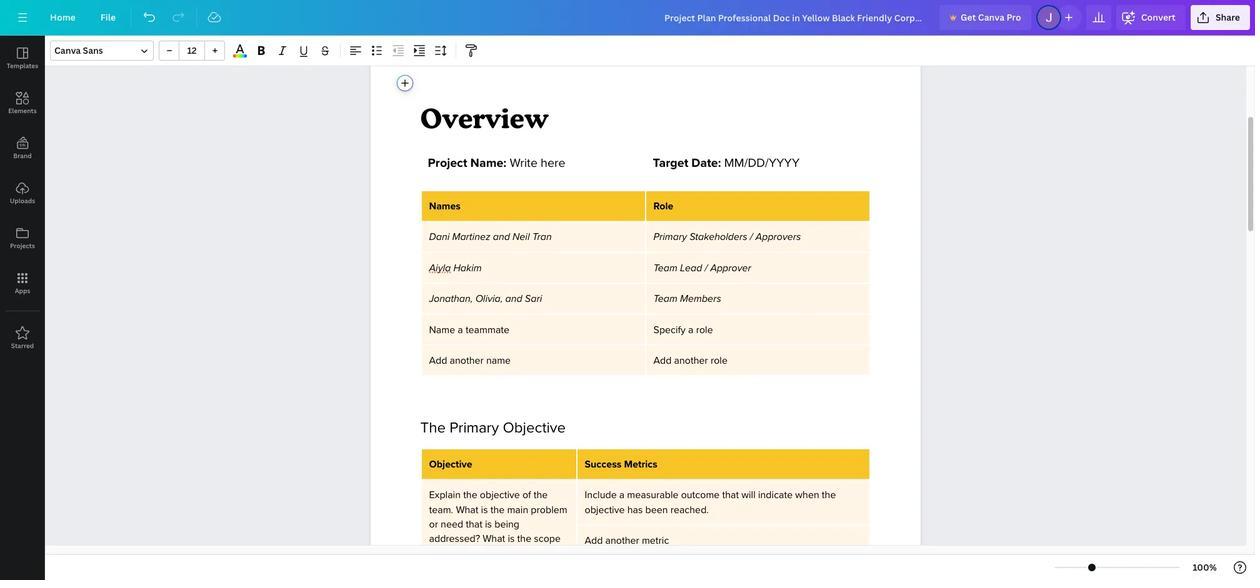 Task type: describe. For each thing, give the bounding box(es) containing it.
elements button
[[0, 81, 45, 126]]

starred
[[11, 342, 34, 350]]

Design title text field
[[655, 5, 935, 30]]

primary
[[450, 419, 499, 437]]

get canva pro
[[961, 11, 1022, 23]]

uploads
[[10, 196, 35, 205]]

apps
[[15, 286, 30, 295]]

home link
[[40, 5, 86, 30]]

canva sans
[[54, 44, 103, 56]]

elements
[[8, 106, 37, 115]]

canva sans button
[[50, 41, 154, 61]]

convert button
[[1117, 5, 1186, 30]]

apps button
[[0, 261, 45, 306]]

100%
[[1194, 562, 1218, 574]]

share
[[1217, 11, 1241, 23]]

main menu bar
[[0, 0, 1256, 36]]

starred button
[[0, 316, 45, 361]]



Task type: locate. For each thing, give the bounding box(es) containing it.
templates
[[7, 61, 38, 70]]

the
[[421, 419, 446, 437]]

0 vertical spatial canva
[[979, 11, 1005, 23]]

get
[[961, 11, 977, 23]]

convert
[[1142, 11, 1176, 23]]

1 vertical spatial canva
[[54, 44, 81, 56]]

file button
[[91, 5, 126, 30]]

sans
[[83, 44, 103, 56]]

get canva pro button
[[940, 5, 1032, 30]]

canva inside button
[[979, 11, 1005, 23]]

pro
[[1007, 11, 1022, 23]]

home
[[50, 11, 76, 23]]

100% button
[[1185, 558, 1226, 578]]

templates button
[[0, 36, 45, 81]]

brand button
[[0, 126, 45, 171]]

side panel tab list
[[0, 36, 45, 361]]

canva inside dropdown button
[[54, 44, 81, 56]]

color range image
[[233, 55, 247, 58]]

uploads button
[[0, 171, 45, 216]]

canva left "sans"
[[54, 44, 81, 56]]

1 horizontal spatial canva
[[979, 11, 1005, 23]]

– – number field
[[183, 44, 201, 56]]

group
[[159, 41, 225, 61]]

canva
[[979, 11, 1005, 23], [54, 44, 81, 56]]

objective
[[503, 419, 566, 437]]

projects
[[10, 241, 35, 250]]

file
[[101, 11, 116, 23]]

canva left pro
[[979, 11, 1005, 23]]

projects button
[[0, 216, 45, 261]]

brand
[[13, 151, 32, 160]]

share button
[[1191, 5, 1251, 30]]

the primary objective
[[421, 419, 566, 437]]

0 horizontal spatial canva
[[54, 44, 81, 56]]

overview
[[421, 102, 549, 135]]



Task type: vqa. For each thing, say whether or not it's contained in the screenshot.
the top the page
no



